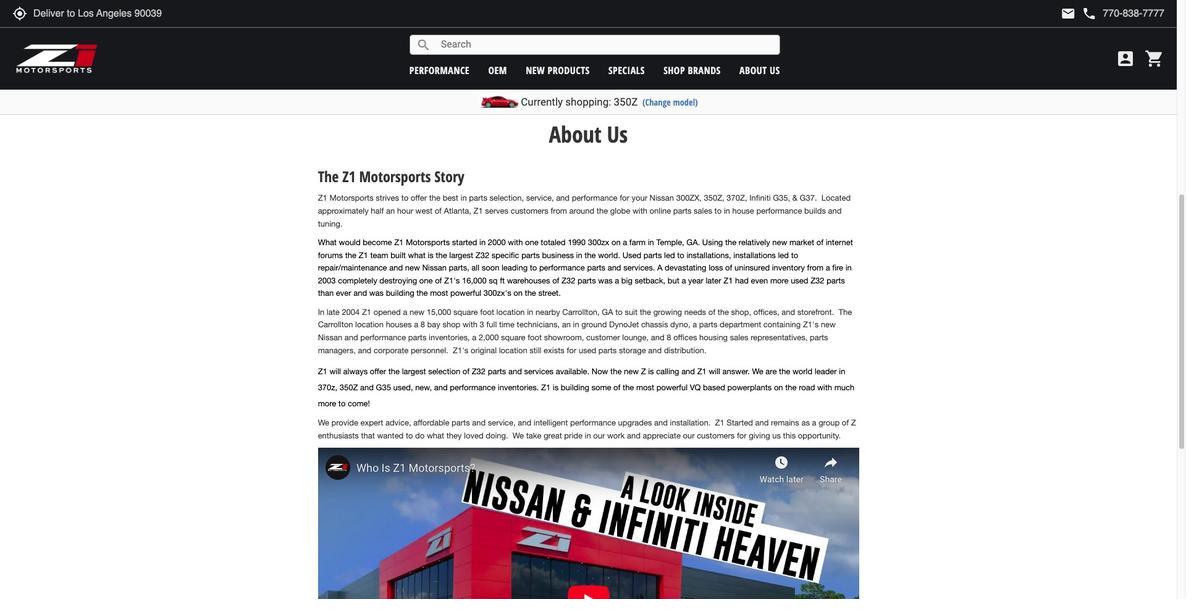 Task type: vqa. For each thing, say whether or not it's contained in the screenshot.
stiffer inside the - The Stiffer Engine Mounts Help Prevent Engine Twisting During On/Off Throttle Transitions And Launches. This Helps Transfer More Power To The Ground,
no



Task type: locate. For each thing, give the bounding box(es) containing it.
0 horizontal spatial service,
[[488, 418, 516, 428]]

a left fire
[[826, 263, 830, 273]]

vq
[[690, 383, 701, 392]]

0 horizontal spatial used
[[579, 346, 596, 355]]

in inside 'we provide expert advice, affordable parts and service, and intelligent performance upgrades and installation.  z1 started and remains as a group of z enthusiasts that wanted to do what they loved doing.  we take great pride in our work and appreciate our customers for giving us this opportunity.'
[[585, 431, 591, 440]]

1 horizontal spatial 350z
[[614, 96, 638, 108]]

1 horizontal spatial an
[[562, 320, 571, 330]]

motorsports
[[359, 166, 431, 187], [330, 194, 374, 203], [406, 238, 450, 247]]

1 horizontal spatial our
[[683, 431, 695, 440]]

1 horizontal spatial was
[[598, 276, 613, 285]]

0 horizontal spatial will
[[330, 367, 341, 376]]

approximately
[[318, 206, 369, 216]]

z1's down inventories,
[[453, 346, 469, 355]]

2 vertical spatial nissan
[[318, 333, 342, 342]]

our
[[593, 431, 605, 440], [683, 431, 695, 440]]

a right 'but'
[[682, 276, 686, 285]]

what would become z1 motorsports started in 2000 with one totaled 1990 300zx on a farm in temple, ga. using the relatively new market of internet forums the z1 team built what is the largest z32 specific parts business in the world. used parts led to installations, installations led to repair/maintenance and new nissan parts, all soon leading to performance parts and services. a devastating loss of uninsured inventory from a fire in 2003 completely destroying one of z1's 16,000 sq ft warehouses of z32 parts was a big setback, but a year later z1 had even more used z32 parts than ever and was building the most powerful 300zx's on the street.
[[318, 238, 853, 298]]

offer inside z1 motorsports strives to offer the best in parts selection, service, and performance for your nissan 300zx, 350z, 370z, infiniti g35, & g37.  located approximately half an hour west of atlanta, z1 serves customers from around the globe with online parts sales to in house performance builds and tuning.
[[411, 194, 427, 203]]

from inside z1 motorsports strives to offer the best in parts selection, service, and performance for your nissan 300zx, 350z, 370z, infiniti g35, & g37.  located approximately half an hour west of atlanta, z1 serves customers from around the globe with online parts sales to in house performance builds and tuning.
[[551, 206, 567, 216]]

about us down shopping:
[[549, 119, 628, 149]]

nissan inside what would become z1 motorsports started in 2000 with one totaled 1990 300zx on a farm in temple, ga. using the relatively new market of internet forums the z1 team built what is the largest z32 specific parts business in the world. used parts led to installations, installations led to repair/maintenance and new nissan parts, all soon leading to performance parts and services. a devastating loss of uninsured inventory from a fire in 2003 completely destroying one of z1's 16,000 sq ft warehouses of z32 parts was a big setback, but a year later z1 had even more used z32 parts than ever and was building the most powerful 300zx's on the street.
[[422, 263, 447, 273]]

nissan up online
[[650, 194, 674, 203]]

new right containing
[[821, 320, 836, 330]]

8
[[421, 320, 425, 330], [667, 333, 671, 342]]

to inside in late 2004 z1 opened a new 15,000 square foot location in nearby carrollton, ga to suit the growing needs of the shop, offices, and storefront.  the carrollton location houses a 8 bay shop with 3 full time technicians, an in ground dynojet chassis dyno, a parts department containing z1's new nissan and performance parts inventories, a 2,000 square foot showroom, customer lounge, and 8 offices housing sales representatives, parts managers, and corporate personnel.  z1's original location still exists for used parts storage and distribution.
[[616, 308, 623, 317]]

globe
[[610, 206, 630, 216]]

0 horizontal spatial our
[[593, 431, 605, 440]]

about right brands
[[740, 63, 767, 77]]

performance up pride
[[570, 418, 616, 428]]

z1
[[342, 166, 356, 187], [318, 194, 327, 203], [474, 206, 483, 216], [394, 238, 404, 247], [359, 251, 368, 260], [724, 276, 733, 285], [362, 308, 371, 317], [318, 367, 327, 376], [697, 367, 707, 376], [715, 418, 725, 428]]

building down destroying on the top left of the page
[[386, 289, 414, 298]]

service, inside 'we provide expert advice, affordable parts and service, and intelligent performance upgrades and installation.  z1 started and remains as a group of z enthusiasts that wanted to do what they loved doing.  we take great pride in our work and appreciate our customers for giving us this opportunity.'
[[488, 418, 516, 428]]

performance up corporate at left
[[360, 333, 406, 342]]

1990
[[568, 238, 586, 247]]

powerful inside z1 will always offer the largest selection of z32 parts and services available. now the new z is calling and z1 will answer. we are the world leader in 370z, 350z and g35 used, new, and performance inventories. z1 is building some of the most powerful vq based powerplants on the road with much more to come!
[[657, 383, 688, 392]]

our right appreciate
[[683, 431, 695, 440]]

2 horizontal spatial on
[[774, 383, 783, 392]]

we
[[318, 418, 329, 428], [513, 431, 524, 440]]

search
[[416, 37, 431, 52]]

about us right brands
[[740, 63, 780, 77]]

0 horizontal spatial on
[[514, 289, 523, 298]]

the down fire
[[839, 308, 852, 317]]

1 vertical spatial from
[[807, 263, 824, 273]]

one left totaled
[[525, 238, 539, 247]]

we provide expert advice, affordable parts and service, and intelligent performance upgrades and installation.  z1 started and remains as a group of z enthusiasts that wanted to do what they loved doing.  we take great pride in our work and appreciate our customers for giving us this opportunity.
[[318, 418, 856, 440]]

uninsured
[[735, 263, 770, 273]]

1 vertical spatial service,
[[488, 418, 516, 428]]

and down upgrades
[[627, 431, 641, 440]]

most down z is
[[636, 383, 654, 392]]

2 our from the left
[[683, 431, 695, 440]]

1 vertical spatial square
[[501, 333, 526, 342]]

on down warehouses
[[514, 289, 523, 298]]

0 vertical spatial customers
[[511, 206, 549, 216]]

z32 down "original"
[[472, 367, 486, 376]]

1 vertical spatial location
[[355, 320, 384, 330]]

in right fire
[[846, 263, 852, 273]]

to up hour
[[401, 194, 409, 203]]

z1's down parts,
[[444, 276, 460, 285]]

and up managers,
[[345, 333, 358, 342]]

largest inside z1 will always offer the largest selection of z32 parts and services available. now the new z is calling and z1 will answer. we are the world leader in 370z, 350z and g35 used, new, and performance inventories. z1 is building some of the most powerful vq based powerplants on the road with much more to come!
[[402, 367, 426, 376]]

wanted
[[377, 431, 404, 440]]

customers inside 'we provide expert advice, affordable parts and service, and intelligent performance upgrades and installation.  z1 started and remains as a group of z enthusiasts that wanted to do what they loved doing.  we take great pride in our work and appreciate our customers for giving us this opportunity.'
[[697, 431, 735, 440]]

offer up g35
[[370, 367, 386, 376]]

largest up parts,
[[449, 251, 473, 260]]

with down leader
[[818, 383, 832, 392]]

1 vertical spatial building
[[561, 383, 589, 392]]

and left g35
[[360, 383, 374, 392]]

1 horizontal spatial square
[[501, 333, 526, 342]]

in down 370z,
[[724, 206, 730, 216]]

2 vertical spatial for
[[737, 431, 747, 440]]

enthusiasts
[[318, 431, 359, 440]]

parts inside 'we provide expert advice, affordable parts and service, and intelligent performance upgrades and installation.  z1 started and remains as a group of z enthusiasts that wanted to do what they loved doing.  we take great pride in our work and appreciate our customers for giving us this opportunity.'
[[452, 418, 470, 428]]

of up street.
[[553, 276, 560, 285]]

1 horizontal spatial we
[[513, 431, 524, 440]]

0 vertical spatial offer
[[411, 194, 427, 203]]

2 horizontal spatial nissan
[[650, 194, 674, 203]]

1 vertical spatial sales
[[730, 333, 749, 342]]

and up around on the top
[[556, 194, 570, 203]]

0 vertical spatial z1's
[[444, 276, 460, 285]]

0 vertical spatial foot
[[480, 308, 494, 317]]

0 horizontal spatial most
[[430, 289, 448, 298]]

new inside z1 will always offer the largest selection of z32 parts and services available. now the new z is calling and z1 will answer. we are the world leader in 370z, 350z and g35 used, new, and performance inventories. z1 is building some of the most powerful vq based powerplants on the road with much more to come!
[[624, 367, 639, 376]]

0 vertical spatial 350z
[[614, 96, 638, 108]]

1 led from the left
[[664, 251, 675, 260]]

and
[[556, 194, 570, 203], [828, 206, 842, 216], [389, 263, 403, 273], [608, 263, 621, 273], [354, 289, 367, 298], [782, 308, 795, 317], [345, 333, 358, 342], [651, 333, 665, 342], [358, 346, 372, 355], [648, 346, 662, 355], [508, 367, 522, 376], [682, 367, 695, 376], [360, 383, 374, 392], [434, 383, 448, 392], [472, 418, 486, 428], [518, 418, 532, 428], [654, 418, 668, 428], [755, 418, 769, 428], [627, 431, 641, 440]]

of right some
[[614, 383, 621, 392]]

led up inventory
[[778, 251, 789, 260]]

0 vertical spatial an
[[386, 206, 395, 216]]

parts
[[469, 194, 487, 203], [673, 206, 692, 216], [522, 251, 540, 260], [644, 251, 662, 260], [587, 263, 606, 273], [578, 276, 596, 285], [827, 276, 845, 285], [699, 320, 718, 330], [408, 333, 427, 342], [810, 333, 828, 342], [599, 346, 617, 355], [488, 367, 506, 376], [452, 418, 470, 428]]

0 horizontal spatial foot
[[480, 308, 494, 317]]

carrollton,
[[562, 308, 600, 317]]

relatively
[[739, 238, 770, 247]]

used,
[[393, 383, 413, 392]]

1 horizontal spatial about us
[[740, 63, 780, 77]]

used
[[791, 276, 809, 285], [579, 346, 596, 355]]

market
[[790, 238, 815, 247]]

used inside what would become z1 motorsports started in 2000 with one totaled 1990 300zx on a farm in temple, ga. using the relatively new market of internet forums the z1 team built what is the largest z32 specific parts business in the world. used parts led to installations, installations led to repair/maintenance and new nissan parts, all soon leading to performance parts and services. a devastating loss of uninsured inventory from a fire in 2003 completely destroying one of z1's 16,000 sq ft warehouses of z32 parts was a big setback, but a year later z1 had even more used z32 parts than ever and was building the most powerful 300zx's on the street.
[[791, 276, 809, 285]]

and down "located"
[[828, 206, 842, 216]]

showroom,
[[544, 333, 584, 342]]

350z down always
[[340, 383, 358, 392]]

account_box link
[[1113, 49, 1139, 69]]

our left work
[[593, 431, 605, 440]]

on inside z1 will always offer the largest selection of z32 parts and services available. now the new z is calling and z1 will answer. we are the world leader in 370z, 350z and g35 used, new, and performance inventories. z1 is building some of the most powerful vq based powerplants on the road with much more to come!
[[774, 383, 783, 392]]

performance down selection
[[450, 383, 496, 392]]

1 horizontal spatial will
[[709, 367, 720, 376]]

was left the 'big'
[[598, 276, 613, 285]]

offer up west
[[411, 194, 427, 203]]

0 horizontal spatial an
[[386, 206, 395, 216]]

of
[[435, 206, 442, 216], [817, 238, 824, 247], [726, 263, 733, 273], [435, 276, 442, 285], [553, 276, 560, 285], [709, 308, 716, 317], [463, 367, 470, 376], [614, 383, 621, 392], [842, 418, 849, 428]]

all
[[472, 263, 480, 273]]

0 vertical spatial one
[[525, 238, 539, 247]]

dyno,
[[670, 320, 691, 330]]

located
[[822, 194, 851, 203]]

from left fire
[[807, 263, 824, 273]]

performance down the business on the top left of the page
[[539, 263, 585, 273]]

0 horizontal spatial nissan
[[318, 333, 342, 342]]

0 vertical spatial most
[[430, 289, 448, 298]]

1 vertical spatial us
[[607, 119, 628, 149]]

hour
[[397, 206, 413, 216]]

0 vertical spatial sales
[[694, 206, 712, 216]]

take
[[526, 431, 542, 440]]

had
[[735, 276, 749, 285]]

the right are
[[779, 367, 791, 376]]

1 vertical spatial 350z
[[340, 383, 358, 392]]

motorsports up the what is
[[406, 238, 450, 247]]

parts up the serves
[[469, 194, 487, 203]]

that
[[361, 431, 375, 440]]

0 horizontal spatial customers
[[511, 206, 549, 216]]

1 horizontal spatial offer
[[411, 194, 427, 203]]

0 vertical spatial us
[[770, 63, 780, 77]]

0 vertical spatial used
[[791, 276, 809, 285]]

powerful down calling
[[657, 383, 688, 392]]

2 vertical spatial on
[[774, 383, 783, 392]]

parts down 300zx,
[[673, 206, 692, 216]]

service, right "selection,"
[[526, 194, 554, 203]]

in right pride
[[585, 431, 591, 440]]

0 vertical spatial more
[[770, 276, 789, 285]]

the left best
[[429, 194, 441, 203]]

full
[[487, 320, 497, 330]]

the left globe
[[597, 206, 608, 216]]

0 horizontal spatial 350z
[[340, 383, 358, 392]]

performance inside in late 2004 z1 opened a new 15,000 square foot location in nearby carrollton, ga to suit the growing needs of the shop, offices, and storefront.  the carrollton location houses a 8 bay shop with 3 full time technicians, an in ground dynojet chassis dyno, a parts department containing z1's new nissan and performance parts inventories, a 2,000 square foot showroom, customer lounge, and 8 offices housing sales representatives, parts managers, and corporate personnel.  z1's original location still exists for used parts storage and distribution.
[[360, 333, 406, 342]]

shopping:
[[566, 96, 611, 108]]

z1 motorsports logo image
[[15, 43, 99, 74]]

z1's inside what would become z1 motorsports started in 2000 with one totaled 1990 300zx on a farm in temple, ga. using the relatively new market of internet forums the z1 team built what is the largest z32 specific parts business in the world. used parts led to installations, installations led to repair/maintenance and new nissan parts, all soon leading to performance parts and services. a devastating loss of uninsured inventory from a fire in 2003 completely destroying one of z1's 16,000 sq ft warehouses of z32 parts was a big setback, but a year later z1 had even more used z32 parts than ever and was building the most powerful 300zx's on the street.
[[444, 276, 460, 285]]

motorsports inside z1 motorsports strives to offer the best in parts selection, service, and performance for your nissan 300zx, 350z, 370z, infiniti g35, & g37.  located approximately half an hour west of atlanta, z1 serves customers from around the globe with online parts sales to in house performance builds and tuning.
[[330, 194, 374, 203]]

account_box
[[1116, 49, 1136, 69]]

1 vertical spatial offer
[[370, 367, 386, 376]]

online
[[650, 206, 671, 216]]

0 vertical spatial service,
[[526, 194, 554, 203]]

0 vertical spatial nissan
[[650, 194, 674, 203]]

1 horizontal spatial more
[[770, 276, 789, 285]]

z32 down the market
[[811, 276, 825, 285]]

answer. we
[[723, 367, 764, 376]]

leading
[[502, 263, 528, 273]]

tuning.
[[318, 219, 343, 228]]

model)
[[673, 96, 698, 108]]

1 horizontal spatial customers
[[697, 431, 735, 440]]

2003
[[318, 276, 336, 285]]

350z left (change
[[614, 96, 638, 108]]

1 vertical spatial customers
[[697, 431, 735, 440]]

largest up new,
[[402, 367, 426, 376]]

fire
[[832, 263, 844, 273]]

15,000
[[427, 308, 451, 317]]

world. used
[[598, 251, 642, 260]]

to left do
[[406, 431, 413, 440]]

2 led from the left
[[778, 251, 789, 260]]

0 vertical spatial building
[[386, 289, 414, 298]]

ga. using
[[687, 238, 723, 247]]

on
[[612, 238, 621, 247], [514, 289, 523, 298], [774, 383, 783, 392]]

0 horizontal spatial 8
[[421, 320, 425, 330]]

0 horizontal spatial from
[[551, 206, 567, 216]]

containing
[[764, 320, 801, 330]]

parts up the "carrollton," on the bottom
[[578, 276, 596, 285]]

1 horizontal spatial for
[[620, 194, 630, 203]]

with inside z1 will always offer the largest selection of z32 parts and services available. now the new z is calling and z1 will answer. we are the world leader in 370z, 350z and g35 used, new, and performance inventories. z1 is building some of the most powerful vq based powerplants on the road with much more to come!
[[818, 383, 832, 392]]

exists
[[544, 346, 565, 355]]

0 horizontal spatial building
[[386, 289, 414, 298]]

the left 'shop,'
[[718, 308, 729, 317]]

warehouses
[[507, 276, 550, 285]]

0 vertical spatial powerful
[[450, 289, 482, 298]]

1 horizontal spatial the
[[839, 308, 852, 317]]

building inside what would become z1 motorsports started in 2000 with one totaled 1990 300zx on a farm in temple, ga. using the relatively new market of internet forums the z1 team built what is the largest z32 specific parts business in the world. used parts led to installations, installations led to repair/maintenance and new nissan parts, all soon leading to performance parts and services. a devastating loss of uninsured inventory from a fire in 2003 completely destroying one of z1's 16,000 sq ft warehouses of z32 parts was a big setback, but a year later z1 had even more used z32 parts than ever and was building the most powerful 300zx's on the street.
[[386, 289, 414, 298]]

1 vertical spatial nissan
[[422, 263, 447, 273]]

performance link
[[410, 63, 470, 77]]

0 horizontal spatial powerful
[[450, 289, 482, 298]]

the right suit
[[640, 308, 651, 317]]

with down your
[[633, 206, 648, 216]]

upgrades
[[618, 418, 652, 428]]

an down strives
[[386, 206, 395, 216]]

1 vertical spatial for
[[567, 346, 577, 355]]

1 horizontal spatial used
[[791, 276, 809, 285]]

more inside z1 will always offer the largest selection of z32 parts and services available. now the new z is calling and z1 will answer. we are the world leader in 370z, 350z and g35 used, new, and performance inventories. z1 is building some of the most powerful vq based powerplants on the road with much more to come!
[[318, 399, 336, 408]]

one down the what is
[[419, 276, 433, 285]]

1 vertical spatial more
[[318, 399, 336, 408]]

in inside z1 will always offer the largest selection of z32 parts and services available. now the new z is calling and z1 will answer. we are the world leader in 370z, 350z and g35 used, new, and performance inventories. z1 is building some of the most powerful vq based powerplants on the road with much more to come!
[[839, 367, 846, 376]]

of right loss
[[726, 263, 733, 273]]

8 left offices
[[667, 333, 671, 342]]

builds
[[805, 206, 826, 216]]

one
[[525, 238, 539, 247], [419, 276, 433, 285]]

offices,
[[754, 308, 780, 317]]

of right needs
[[709, 308, 716, 317]]

about down shopping:
[[549, 119, 602, 149]]

1 vertical spatial the
[[839, 308, 852, 317]]

0 vertical spatial on
[[612, 238, 621, 247]]

used down inventory
[[791, 276, 809, 285]]

building inside z1 will always offer the largest selection of z32 parts and services available. now the new z is calling and z1 will answer. we are the world leader in 370z, 350z and g35 used, new, and performance inventories. z1 is building some of the most powerful vq based powerplants on the road with much more to come!
[[561, 383, 589, 392]]

1 horizontal spatial building
[[561, 383, 589, 392]]

shop brands
[[664, 63, 721, 77]]

z32 up all
[[476, 251, 489, 260]]

an inside in late 2004 z1 opened a new 15,000 square foot location in nearby carrollton, ga to suit the growing needs of the shop, offices, and storefront.  the carrollton location houses a 8 bay shop with 3 full time technicians, an in ground dynojet chassis dyno, a parts department containing z1's new nissan and performance parts inventories, a 2,000 square foot showroom, customer lounge, and 8 offices housing sales representatives, parts managers, and corporate personnel.  z1's original location still exists for used parts storage and distribution.
[[562, 320, 571, 330]]

parts,
[[449, 263, 469, 273]]

shop brands link
[[664, 63, 721, 77]]

1 horizontal spatial nissan
[[422, 263, 447, 273]]

with up specific
[[508, 238, 523, 247]]

z1 motorsports strives to offer the best in parts selection, service, and performance for your nissan 300zx, 350z, 370z, infiniti g35, & g37.  located approximately half an hour west of atlanta, z1 serves customers from around the globe with online parts sales to in house performance builds and tuning.
[[318, 194, 851, 228]]

building down available. now
[[561, 383, 589, 392]]

even
[[751, 276, 768, 285]]

1 vertical spatial used
[[579, 346, 596, 355]]

an up showroom,
[[562, 320, 571, 330]]

powerful inside what would become z1 motorsports started in 2000 with one totaled 1990 300zx on a farm in temple, ga. using the relatively new market of internet forums the z1 team built what is the largest z32 specific parts business in the world. used parts led to installations, installations led to repair/maintenance and new nissan parts, all soon leading to performance parts and services. a devastating loss of uninsured inventory from a fire in 2003 completely destroying one of z1's 16,000 sq ft warehouses of z32 parts was a big setback, but a year later z1 had even more used z32 parts than ever and was building the most powerful 300zx's on the street.
[[450, 289, 482, 298]]

sales inside in late 2004 z1 opened a new 15,000 square foot location in nearby carrollton, ga to suit the growing needs of the shop, offices, and storefront.  the carrollton location houses a 8 bay shop with 3 full time technicians, an in ground dynojet chassis dyno, a parts department containing z1's new nissan and performance parts inventories, a 2,000 square foot showroom, customer lounge, and 8 offices housing sales representatives, parts managers, and corporate personnel.  z1's original location still exists for used parts storage and distribution.
[[730, 333, 749, 342]]

2 vertical spatial motorsports
[[406, 238, 450, 247]]

1 horizontal spatial one
[[525, 238, 539, 247]]

square up shop
[[454, 308, 478, 317]]

1 horizontal spatial foot
[[528, 333, 542, 342]]

in late 2004 z1 opened a new 15,000 square foot location in nearby carrollton, ga to suit the growing needs of the shop, offices, and storefront.  the carrollton location houses a 8 bay shop with 3 full time technicians, an in ground dynojet chassis dyno, a parts department containing z1's new nissan and performance parts inventories, a 2,000 square foot showroom, customer lounge, and 8 offices housing sales representatives, parts managers, and corporate personnel.  z1's original location still exists for used parts storage and distribution.
[[318, 308, 852, 355]]

0 horizontal spatial more
[[318, 399, 336, 408]]

1 horizontal spatial led
[[778, 251, 789, 260]]

0 vertical spatial 8
[[421, 320, 425, 330]]

0 horizontal spatial largest
[[402, 367, 426, 376]]

of inside z1 motorsports strives to offer the best in parts selection, service, and performance for your nissan 300zx, 350z, 370z, infiniti g35, & g37.  located approximately half an hour west of atlanta, z1 serves customers from around the globe with online parts sales to in house performance builds and tuning.
[[435, 206, 442, 216]]

0 vertical spatial from
[[551, 206, 567, 216]]

to inside z1 will always offer the largest selection of z32 parts and services available. now the new z is calling and z1 will answer. we are the world leader in 370z, 350z and g35 used, new, and performance inventories. z1 is building some of the most powerful vq based powerplants on the road with much more to come!
[[339, 399, 346, 408]]

0 horizontal spatial sales
[[694, 206, 712, 216]]

to
[[401, 194, 409, 203], [715, 206, 722, 216], [677, 251, 685, 260], [791, 251, 799, 260], [530, 263, 537, 273], [616, 308, 623, 317], [339, 399, 346, 408], [406, 431, 413, 440]]

of left z
[[842, 418, 849, 428]]

1 our from the left
[[593, 431, 605, 440]]

0 vertical spatial about
[[740, 63, 767, 77]]

in up much
[[839, 367, 846, 376]]

built
[[391, 251, 406, 260]]

nissan inside in late 2004 z1 opened a new 15,000 square foot location in nearby carrollton, ga to suit the growing needs of the shop, offices, and storefront.  the carrollton location houses a 8 bay shop with 3 full time technicians, an in ground dynojet chassis dyno, a parts department containing z1's new nissan and performance parts inventories, a 2,000 square foot showroom, customer lounge, and 8 offices housing sales representatives, parts managers, and corporate personnel.  z1's original location still exists for used parts storage and distribution.
[[318, 333, 342, 342]]

parts down fire
[[827, 276, 845, 285]]

1 vertical spatial on
[[514, 289, 523, 298]]

2 vertical spatial z1's
[[453, 346, 469, 355]]

0 horizontal spatial for
[[567, 346, 577, 355]]

0 horizontal spatial led
[[664, 251, 675, 260]]

a left the 'big'
[[615, 276, 619, 285]]

z32
[[476, 251, 489, 260], [562, 276, 576, 285], [811, 276, 825, 285], [472, 367, 486, 376]]

the down would on the left of the page
[[345, 251, 357, 260]]

the z1 motorsports story
[[318, 166, 465, 187]]

1 vertical spatial motorsports
[[330, 194, 374, 203]]

in up "technicians,"
[[527, 308, 533, 317]]

advice,
[[386, 418, 411, 428]]

started
[[452, 238, 477, 247]]

performance
[[410, 63, 470, 77], [572, 194, 618, 203], [757, 206, 802, 216], [539, 263, 585, 273], [360, 333, 406, 342], [450, 383, 496, 392], [570, 418, 616, 428]]

from
[[551, 206, 567, 216], [807, 263, 824, 273]]

new
[[526, 63, 545, 77], [773, 238, 787, 247], [405, 263, 420, 273], [410, 308, 425, 317], [821, 320, 836, 330], [624, 367, 639, 376]]

to inside 'we provide expert advice, affordable parts and service, and intelligent performance upgrades and installation.  z1 started and remains as a group of z enthusiasts that wanted to do what they loved doing.  we take great pride in our work and appreciate our customers for giving us this opportunity.'
[[406, 431, 413, 440]]

1 vertical spatial was
[[369, 289, 384, 298]]

to right ga
[[616, 308, 623, 317]]

0 vertical spatial was
[[598, 276, 613, 285]]

more
[[770, 276, 789, 285], [318, 399, 336, 408]]

1 vertical spatial largest
[[402, 367, 426, 376]]

intelligent
[[534, 418, 568, 428]]

nissan
[[650, 194, 674, 203], [422, 263, 447, 273], [318, 333, 342, 342]]

specials
[[609, 63, 645, 77]]

0 horizontal spatial we
[[318, 418, 329, 428]]

much
[[835, 383, 855, 392]]

do
[[415, 431, 425, 440]]

motorsports up the approximately
[[330, 194, 374, 203]]

0 vertical spatial location
[[497, 308, 525, 317]]

1 horizontal spatial on
[[612, 238, 621, 247]]

available. now
[[556, 367, 608, 376]]

led down temple,
[[664, 251, 675, 260]]

service, inside z1 motorsports strives to offer the best in parts selection, service, and performance for your nissan 300zx, 350z, 370z, infiniti g35, & g37.  located approximately half an hour west of atlanta, z1 serves customers from around the globe with online parts sales to in house performance builds and tuning.
[[526, 194, 554, 203]]

1 horizontal spatial from
[[807, 263, 824, 273]]

customers
[[511, 206, 549, 216], [697, 431, 735, 440]]

1 vertical spatial about us
[[549, 119, 628, 149]]

selection
[[428, 367, 460, 376]]

with
[[633, 206, 648, 216], [508, 238, 523, 247], [463, 320, 478, 330], [818, 383, 832, 392]]

of inside 'we provide expert advice, affordable parts and service, and intelligent performance upgrades and installation.  z1 started and remains as a group of z enthusiasts that wanted to do what they loved doing.  we take great pride in our work and appreciate our customers for giving us this opportunity.'
[[842, 418, 849, 428]]

most inside z1 will always offer the largest selection of z32 parts and services available. now the new z is calling and z1 will answer. we are the world leader in 370z, 350z and g35 used, new, and performance inventories. z1 is building some of the most powerful vq based powerplants on the road with much more to come!
[[636, 383, 654, 392]]

a
[[623, 238, 627, 247], [826, 263, 830, 273], [615, 276, 619, 285], [682, 276, 686, 285], [403, 308, 407, 317], [414, 320, 418, 330], [693, 320, 697, 330], [472, 333, 477, 342], [812, 418, 817, 428]]

we left take
[[513, 431, 524, 440]]

a inside 'we provide expert advice, affordable parts and service, and intelligent performance upgrades and installation.  z1 started and remains as a group of z enthusiasts that wanted to do what they loved doing.  we take great pride in our work and appreciate our customers for giving us this opportunity.'
[[812, 418, 817, 428]]

1 horizontal spatial service,
[[526, 194, 554, 203]]

service, down inventories. z1
[[488, 418, 516, 428]]

customer
[[586, 333, 620, 342]]

0 vertical spatial the
[[318, 166, 339, 187]]



Task type: describe. For each thing, give the bounding box(es) containing it.
repair/maintenance
[[318, 263, 387, 273]]

(change
[[643, 96, 671, 108]]

a left farm
[[623, 238, 627, 247]]

370z,
[[318, 383, 337, 392]]

provide
[[332, 418, 358, 428]]

ever
[[336, 289, 351, 298]]

z32 down the business on the top left of the page
[[562, 276, 576, 285]]

than
[[318, 289, 334, 298]]

0 vertical spatial about us
[[740, 63, 780, 77]]

dynojet
[[609, 320, 639, 330]]

time
[[499, 320, 515, 330]]

the down "300zx"
[[585, 251, 596, 260]]

chassis
[[641, 320, 668, 330]]

remains
[[771, 418, 800, 428]]

the down warehouses
[[525, 289, 536, 298]]

a up houses
[[403, 308, 407, 317]]

performance inside 'we provide expert advice, affordable parts and service, and intelligent performance upgrades and installation.  z1 started and remains as a group of z enthusiasts that wanted to do what they loved doing.  we take great pride in our work and appreciate our customers for giving us this opportunity.'
[[570, 418, 616, 428]]

new left 15,000
[[410, 308, 425, 317]]

Search search field
[[431, 35, 780, 54]]

team
[[370, 251, 388, 260]]

year
[[688, 276, 704, 285]]

z is
[[641, 367, 654, 376]]

in right farm
[[648, 238, 654, 247]]

and down the world. used
[[608, 263, 621, 273]]

to up devastating
[[677, 251, 685, 260]]

parts inside z1 will always offer the largest selection of z32 parts and services available. now the new z is calling and z1 will answer. we are the world leader in 370z, 350z and g35 used, new, and performance inventories. z1 is building some of the most powerful vq based powerplants on the road with much more to come!
[[488, 367, 506, 376]]

from inside what would become z1 motorsports started in 2000 with one totaled 1990 300zx on a farm in temple, ga. using the relatively new market of internet forums the z1 team built what is the largest z32 specific parts business in the world. used parts led to installations, installations led to repair/maintenance and new nissan parts, all soon leading to performance parts and services. a devastating loss of uninsured inventory from a fire in 2003 completely destroying one of z1's 16,000 sq ft warehouses of z32 parts was a big setback, but a year later z1 had even more used z32 parts than ever and was building the most powerful 300zx's on the street.
[[807, 263, 824, 273]]

my_location
[[12, 6, 27, 21]]

the right the what is
[[436, 251, 447, 260]]

come!
[[348, 399, 370, 408]]

pride
[[564, 431, 583, 440]]

a right houses
[[414, 320, 418, 330]]

parts down houses
[[408, 333, 427, 342]]

in
[[318, 308, 325, 317]]

and up appreciate
[[654, 418, 668, 428]]

z1 inside in late 2004 z1 opened a new 15,000 square foot location in nearby carrollton, ga to suit the growing needs of the shop, offices, and storefront.  the carrollton location houses a 8 bay shop with 3 full time technicians, an in ground dynojet chassis dyno, a parts department containing z1's new nissan and performance parts inventories, a 2,000 square foot showroom, customer lounge, and 8 offices housing sales representatives, parts managers, and corporate personnel.  z1's original location still exists for used parts storage and distribution.
[[362, 308, 371, 317]]

in right best
[[461, 194, 467, 203]]

1 vertical spatial 8
[[667, 333, 671, 342]]

of up 15,000
[[435, 276, 442, 285]]

work
[[607, 431, 625, 440]]

in down 1990 at the top left
[[576, 251, 582, 260]]

0 horizontal spatial us
[[607, 119, 628, 149]]

lounge,
[[622, 333, 649, 342]]

nissan for square
[[318, 333, 342, 342]]

nissan for parts
[[422, 263, 447, 273]]

completely
[[338, 276, 377, 285]]

a left 2,000
[[472, 333, 477, 342]]

specials link
[[609, 63, 645, 77]]

strives
[[376, 194, 399, 203]]

0 horizontal spatial about us
[[549, 119, 628, 149]]

and down 'completely'
[[354, 289, 367, 298]]

soon
[[482, 263, 500, 273]]

the right some
[[623, 383, 634, 392]]

the left relatively at top right
[[725, 238, 737, 247]]

350z,
[[704, 194, 725, 203]]

the left road
[[786, 383, 797, 392]]

new up currently on the left of the page
[[526, 63, 545, 77]]

3
[[480, 320, 484, 330]]

distribution.
[[664, 346, 707, 355]]

parts up leader
[[810, 333, 828, 342]]

what is
[[408, 251, 434, 260]]

the up 15,000
[[417, 289, 428, 298]]

half
[[371, 206, 384, 216]]

0 horizontal spatial one
[[419, 276, 433, 285]]

300zx
[[588, 238, 609, 247]]

house
[[733, 206, 754, 216]]

services. a
[[624, 263, 663, 273]]

the up used,
[[389, 367, 400, 376]]

nissan inside z1 motorsports strives to offer the best in parts selection, service, and performance for your nissan 300zx, 350z, 370z, infiniti g35, & g37.  located approximately half an hour west of atlanta, z1 serves customers from around the globe with online parts sales to in house performance builds and tuning.
[[650, 194, 674, 203]]

a down needs
[[693, 320, 697, 330]]

new down the what is
[[405, 263, 420, 273]]

performance inside what would become z1 motorsports started in 2000 with one totaled 1990 300zx on a farm in temple, ga. using the relatively new market of internet forums the z1 team built what is the largest z32 specific parts business in the world. used parts led to installations, installations led to repair/maintenance and new nissan parts, all soon leading to performance parts and services. a devastating loss of uninsured inventory from a fire in 2003 completely destroying one of z1's 16,000 sq ft warehouses of z32 parts was a big setback, but a year later z1 had even more used z32 parts than ever and was building the most powerful 300zx's on the street.
[[539, 263, 585, 273]]

become
[[363, 238, 392, 247]]

ft
[[500, 276, 505, 285]]

destroying
[[380, 276, 417, 285]]

370z,
[[727, 194, 747, 203]]

temple,
[[657, 238, 684, 247]]

in left 2000
[[480, 238, 486, 247]]

internet
[[826, 238, 853, 247]]

this
[[783, 431, 796, 440]]

z32 inside z1 will always offer the largest selection of z32 parts and services available. now the new z is calling and z1 will answer. we are the world leader in 370z, 350z and g35 used, new, and performance inventories. z1 is building some of the most powerful vq based powerplants on the road with much more to come!
[[472, 367, 486, 376]]

currently shopping: 350z (change model)
[[521, 96, 698, 108]]

to up warehouses
[[530, 263, 537, 273]]

shop
[[664, 63, 685, 77]]

and up loved
[[472, 418, 486, 428]]

(change model) link
[[643, 96, 698, 108]]

performance down the search
[[410, 63, 470, 77]]

big
[[622, 276, 633, 285]]

infiniti
[[750, 194, 771, 203]]

and up take
[[518, 418, 532, 428]]

totaled
[[541, 238, 566, 247]]

in down the "carrollton," on the bottom
[[573, 320, 579, 330]]

sales inside z1 motorsports strives to offer the best in parts selection, service, and performance for your nissan 300zx, 350z, 370z, infiniti g35, & g37.  located approximately half an hour west of atlanta, z1 serves customers from around the globe with online parts sales to in house performance builds and tuning.
[[694, 206, 712, 216]]

loss
[[709, 263, 723, 273]]

with inside z1 motorsports strives to offer the best in parts selection, service, and performance for your nissan 300zx, 350z, 370z, infiniti g35, & g37.  located approximately half an hour west of atlanta, z1 serves customers from around the globe with online parts sales to in house performance builds and tuning.
[[633, 206, 648, 216]]

as
[[802, 418, 810, 428]]

original
[[471, 346, 497, 355]]

leader
[[815, 367, 837, 376]]

and up giving
[[755, 418, 769, 428]]

1 vertical spatial we
[[513, 431, 524, 440]]

based
[[703, 383, 725, 392]]

mail phone
[[1061, 6, 1097, 21]]

performance up around on the top
[[572, 194, 618, 203]]

sq
[[489, 276, 498, 285]]

some
[[592, 383, 611, 392]]

an inside z1 motorsports strives to offer the best in parts selection, service, and performance for your nissan 300zx, 350z, 370z, infiniti g35, & g37.  located approximately half an hour west of atlanta, z1 serves customers from around the globe with online parts sales to in house performance builds and tuning.
[[386, 206, 395, 216]]

0 horizontal spatial square
[[454, 308, 478, 317]]

g35,
[[773, 194, 790, 203]]

story
[[435, 166, 465, 187]]

are
[[766, 367, 777, 376]]

300zx,
[[676, 194, 702, 203]]

1 horizontal spatial about
[[740, 63, 767, 77]]

shopping_cart
[[1145, 49, 1165, 69]]

the inside in late 2004 z1 opened a new 15,000 square foot location in nearby carrollton, ga to suit the growing needs of the shop, offices, and storefront.  the carrollton location houses a 8 bay shop with 3 full time technicians, an in ground dynojet chassis dyno, a parts department containing z1's new nissan and performance parts inventories, a 2,000 square foot showroom, customer lounge, and 8 offices housing sales representatives, parts managers, and corporate personnel.  z1's original location still exists for used parts storage and distribution.
[[839, 308, 852, 317]]

shop,
[[731, 308, 751, 317]]

parts up housing
[[699, 320, 718, 330]]

most inside what would become z1 motorsports started in 2000 with one totaled 1990 300zx on a farm in temple, ga. using the relatively new market of internet forums the z1 team built what is the largest z32 specific parts business in the world. used parts led to installations, installations led to repair/maintenance and new nissan parts, all soon leading to performance parts and services. a devastating loss of uninsured inventory from a fire in 2003 completely destroying one of z1's 16,000 sq ft warehouses of z32 parts was a big setback, but a year later z1 had even more used z32 parts than ever and was building the most powerful 300zx's on the street.
[[430, 289, 448, 298]]

1 will from the left
[[330, 367, 341, 376]]

new left the market
[[773, 238, 787, 247]]

loved
[[464, 431, 484, 440]]

new products link
[[526, 63, 590, 77]]

z1 inside 'we provide expert advice, affordable parts and service, and intelligent performance upgrades and installation.  z1 started and remains as a group of z enthusiasts that wanted to do what they loved doing.  we take great pride in our work and appreciate our customers for giving us this opportunity.'
[[715, 418, 725, 428]]

and down built
[[389, 263, 403, 273]]

with inside in late 2004 z1 opened a new 15,000 square foot location in nearby carrollton, ga to suit the growing needs of the shop, offices, and storefront.  the carrollton location houses a 8 bay shop with 3 full time technicians, an in ground dynojet chassis dyno, a parts department containing z1's new nissan and performance parts inventories, a 2,000 square foot showroom, customer lounge, and 8 offices housing sales representatives, parts managers, and corporate personnel.  z1's original location still exists for used parts storage and distribution.
[[463, 320, 478, 330]]

is
[[553, 383, 559, 392]]

storage
[[619, 346, 646, 355]]

16,000
[[462, 276, 487, 285]]

to down 350z,
[[715, 206, 722, 216]]

with inside what would become z1 motorsports started in 2000 with one totaled 1990 300zx on a farm in temple, ga. using the relatively new market of internet forums the z1 team built what is the largest z32 specific parts business in the world. used parts led to installations, installations led to repair/maintenance and new nissan parts, all soon leading to performance parts and services. a devastating loss of uninsured inventory from a fire in 2003 completely destroying one of z1's 16,000 sq ft warehouses of z32 parts was a big setback, but a year later z1 had even more used z32 parts than ever and was building the most powerful 300zx's on the street.
[[508, 238, 523, 247]]

2 vertical spatial location
[[499, 346, 527, 355]]

for inside z1 motorsports strives to offer the best in parts selection, service, and performance for your nissan 300zx, 350z, 370z, infiniti g35, & g37.  located approximately half an hour west of atlanta, z1 serves customers from around the globe with online parts sales to in house performance builds and tuning.
[[620, 194, 630, 203]]

for inside in late 2004 z1 opened a new 15,000 square foot location in nearby carrollton, ga to suit the growing needs of the shop, offices, and storefront.  the carrollton location houses a 8 bay shop with 3 full time technicians, an in ground dynojet chassis dyno, a parts department containing z1's new nissan and performance parts inventories, a 2,000 square foot showroom, customer lounge, and 8 offices housing sales representatives, parts managers, and corporate personnel.  z1's original location still exists for used parts storage and distribution.
[[567, 346, 577, 355]]

and down selection
[[434, 383, 448, 392]]

representatives,
[[751, 333, 808, 342]]

inventories. z1
[[498, 383, 551, 392]]

road
[[799, 383, 815, 392]]

ground
[[582, 320, 607, 330]]

1 vertical spatial about
[[549, 119, 602, 149]]

2000
[[488, 238, 506, 247]]

specific
[[492, 251, 519, 260]]

used inside in late 2004 z1 opened a new 15,000 square foot location in nearby carrollton, ga to suit the growing needs of the shop, offices, and storefront.  the carrollton location houses a 8 bay shop with 3 full time technicians, an in ground dynojet chassis dyno, a parts department containing z1's new nissan and performance parts inventories, a 2,000 square foot showroom, customer lounge, and 8 offices housing sales representatives, parts managers, and corporate personnel.  z1's original location still exists for used parts storage and distribution.
[[579, 346, 596, 355]]

of right the market
[[817, 238, 824, 247]]

expert
[[361, 418, 383, 428]]

and right storage
[[648, 346, 662, 355]]

to up inventory
[[791, 251, 799, 260]]

performance inside z1 will always offer the largest selection of z32 parts and services available. now the new z is calling and z1 will answer. we are the world leader in 370z, 350z and g35 used, new, and performance inventories. z1 is building some of the most powerful vq based powerplants on the road with much more to come!
[[450, 383, 496, 392]]

0 vertical spatial we
[[318, 418, 329, 428]]

parts up leading
[[522, 251, 540, 260]]

and up containing
[[782, 308, 795, 317]]

offer inside z1 will always offer the largest selection of z32 parts and services available. now the new z is calling and z1 will answer. we are the world leader in 370z, 350z and g35 used, new, and performance inventories. z1 is building some of the most powerful vq based powerplants on the road with much more to come!
[[370, 367, 386, 376]]

1 horizontal spatial us
[[770, 63, 780, 77]]

ga
[[602, 308, 613, 317]]

more inside what would become z1 motorsports started in 2000 with one totaled 1990 300zx on a farm in temple, ga. using the relatively new market of internet forums the z1 team built what is the largest z32 specific parts business in the world. used parts led to installations, installations led to repair/maintenance and new nissan parts, all soon leading to performance parts and services. a devastating loss of uninsured inventory from a fire in 2003 completely destroying one of z1's 16,000 sq ft warehouses of z32 parts was a big setback, but a year later z1 had even more used z32 parts than ever and was building the most powerful 300zx's on the street.
[[770, 276, 789, 285]]

and up always
[[358, 346, 372, 355]]

always
[[343, 367, 368, 376]]

and up vq
[[682, 367, 695, 376]]

2 will from the left
[[709, 367, 720, 376]]

1 vertical spatial z1's
[[803, 320, 819, 330]]

largest inside what would become z1 motorsports started in 2000 with one totaled 1990 300zx on a farm in temple, ga. using the relatively new market of internet forums the z1 team built what is the largest z32 specific parts business in the world. used parts led to installations, installations led to repair/maintenance and new nissan parts, all soon leading to performance parts and services. a devastating loss of uninsured inventory from a fire in 2003 completely destroying one of z1's 16,000 sq ft warehouses of z32 parts was a big setback, but a year later z1 had even more used z32 parts than ever and was building the most powerful 300zx's on the street.
[[449, 251, 473, 260]]

group
[[819, 418, 840, 428]]

performance down g35,
[[757, 206, 802, 216]]

parts down "300zx"
[[587, 263, 606, 273]]

motorsports inside what would become z1 motorsports started in 2000 with one totaled 1990 300zx on a farm in temple, ga. using the relatively new market of internet forums the z1 team built what is the largest z32 specific parts business in the world. used parts led to installations, installations led to repair/maintenance and new nissan parts, all soon leading to performance parts and services. a devastating loss of uninsured inventory from a fire in 2003 completely destroying one of z1's 16,000 sq ft warehouses of z32 parts was a big setback, but a year later z1 had even more used z32 parts than ever and was building the most powerful 300zx's on the street.
[[406, 238, 450, 247]]

for inside 'we provide expert advice, affordable parts and service, and intelligent performance upgrades and installation.  z1 started and remains as a group of z enthusiasts that wanted to do what they loved doing.  we take great pride in our work and appreciate our customers for giving us this opportunity.'
[[737, 431, 747, 440]]

the up some
[[611, 367, 622, 376]]

350z inside z1 will always offer the largest selection of z32 parts and services available. now the new z is calling and z1 will answer. we are the world leader in 370z, 350z and g35 used, new, and performance inventories. z1 is building some of the most powerful vq based powerplants on the road with much more to come!
[[340, 383, 358, 392]]

suit
[[625, 308, 638, 317]]

parts down customer
[[599, 346, 617, 355]]

and down chassis
[[651, 333, 665, 342]]

customers inside z1 motorsports strives to offer the best in parts selection, service, and performance for your nissan 300zx, 350z, 370z, infiniti g35, & g37.  located approximately half an hour west of atlanta, z1 serves customers from around the globe with online parts sales to in house performance builds and tuning.
[[511, 206, 549, 216]]

forums
[[318, 251, 343, 260]]

parts up 'services. a' in the right top of the page
[[644, 251, 662, 260]]

new,
[[415, 383, 432, 392]]

technicians,
[[517, 320, 560, 330]]

0 vertical spatial motorsports
[[359, 166, 431, 187]]

powerplants
[[728, 383, 772, 392]]

of inside in late 2004 z1 opened a new 15,000 square foot location in nearby carrollton, ga to suit the growing needs of the shop, offices, and storefront.  the carrollton location houses a 8 bay shop with 3 full time technicians, an in ground dynojet chassis dyno, a parts department containing z1's new nissan and performance parts inventories, a 2,000 square foot showroom, customer lounge, and 8 offices housing sales representatives, parts managers, and corporate personnel.  z1's original location still exists for used parts storage and distribution.
[[709, 308, 716, 317]]

what
[[318, 238, 337, 247]]

and up inventories. z1
[[508, 367, 522, 376]]

of right selection
[[463, 367, 470, 376]]

mail
[[1061, 6, 1076, 21]]



